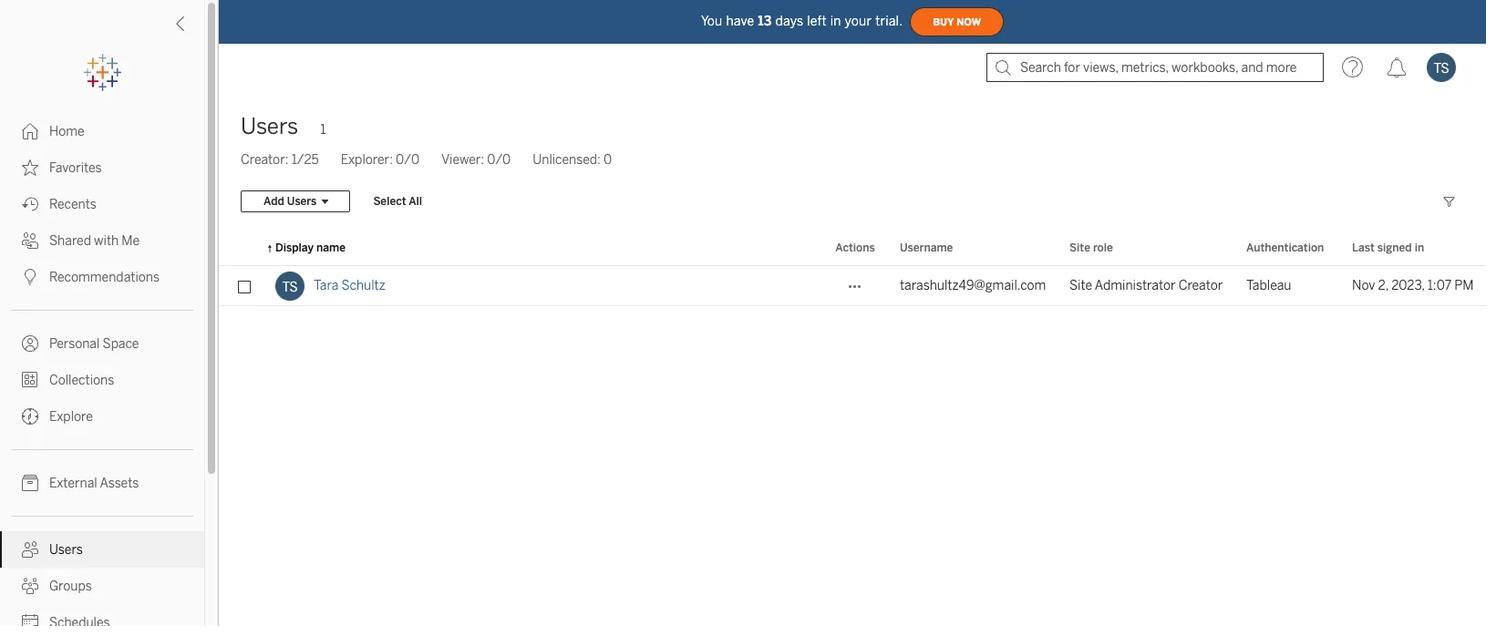 Task type: vqa. For each thing, say whether or not it's contained in the screenshot.
3rd Let from the top of the page
no



Task type: locate. For each thing, give the bounding box(es) containing it.
administrator
[[1095, 278, 1176, 294]]

nov
[[1353, 278, 1376, 294]]

site administrator creator
[[1070, 278, 1224, 294]]

site down site role
[[1070, 278, 1093, 294]]

buy
[[933, 16, 954, 28]]

username
[[900, 242, 953, 254]]

0 vertical spatial in
[[831, 13, 842, 29]]

external assets link
[[0, 465, 204, 502]]

0 vertical spatial site
[[1070, 242, 1091, 254]]

last signed in
[[1353, 242, 1425, 254]]

1 horizontal spatial in
[[1415, 242, 1425, 254]]

last
[[1353, 242, 1375, 254]]

2 0/0 from the left
[[487, 152, 511, 168]]

users right "add"
[[287, 195, 317, 208]]

navigation panel element
[[0, 55, 204, 627]]

personal space link
[[0, 326, 204, 362]]

unlicensed: 0
[[533, 152, 612, 168]]

1 vertical spatial site
[[1070, 278, 1093, 294]]

groups link
[[0, 568, 204, 605]]

select all
[[373, 195, 422, 208]]

1 0/0 from the left
[[396, 152, 420, 168]]

grid
[[219, 232, 1487, 627]]

0/0 for viewer: 0/0
[[487, 152, 511, 168]]

personal
[[49, 337, 100, 352]]

add users button
[[241, 191, 351, 213]]

you
[[701, 13, 723, 29]]

2 vertical spatial users
[[49, 543, 83, 558]]

1 vertical spatial in
[[1415, 242, 1425, 254]]

collections
[[49, 373, 114, 389]]

recents
[[49, 197, 96, 213]]

now
[[957, 16, 982, 28]]

add
[[264, 195, 284, 208]]

users inside dropdown button
[[287, 195, 317, 208]]

1 vertical spatial users
[[287, 195, 317, 208]]

viewer:
[[442, 152, 484, 168]]

add users
[[264, 195, 317, 208]]

buy now
[[933, 16, 982, 28]]

buy now button
[[910, 7, 1004, 36]]

0/0
[[396, 152, 420, 168], [487, 152, 511, 168]]

1:07
[[1428, 278, 1452, 294]]

13
[[758, 13, 772, 29]]

users up groups
[[49, 543, 83, 558]]

creator:
[[241, 152, 289, 168]]

in right signed
[[1415, 242, 1425, 254]]

explorer: 0/0
[[341, 152, 420, 168]]

main navigation. press the up and down arrow keys to access links. element
[[0, 113, 204, 627]]

row
[[219, 266, 1487, 306]]

0/0 right explorer:
[[396, 152, 420, 168]]

viewer: 0/0
[[442, 152, 511, 168]]

authentication
[[1247, 242, 1325, 254]]

1 site from the top
[[1070, 242, 1091, 254]]

users up creator: at the left of page
[[241, 113, 298, 140]]

shared with me link
[[0, 223, 204, 259]]

role
[[1094, 242, 1114, 254]]

0 horizontal spatial in
[[831, 13, 842, 29]]

external assets
[[49, 476, 139, 492]]

in
[[831, 13, 842, 29], [1415, 242, 1425, 254]]

schultz
[[342, 278, 386, 294]]

recents link
[[0, 186, 204, 223]]

in right left
[[831, 13, 842, 29]]

you have 13 days left in your trial.
[[701, 13, 903, 29]]

your
[[845, 13, 872, 29]]

1 horizontal spatial 0/0
[[487, 152, 511, 168]]

site for site role
[[1070, 242, 1091, 254]]

0/0 right viewer:
[[487, 152, 511, 168]]

site
[[1070, 242, 1091, 254], [1070, 278, 1093, 294]]

external
[[49, 476, 97, 492]]

site left role at the top right of page
[[1070, 242, 1091, 254]]

tarashultz49@gmail.com
[[900, 278, 1046, 294]]

1/25
[[292, 152, 319, 168]]

favorites link
[[0, 150, 204, 186]]

users
[[241, 113, 298, 140], [287, 195, 317, 208], [49, 543, 83, 558]]

unlicensed:
[[533, 152, 601, 168]]

0
[[604, 152, 612, 168]]

select all button
[[362, 191, 434, 213]]

site role
[[1070, 242, 1114, 254]]

2 site from the top
[[1070, 278, 1093, 294]]

0 horizontal spatial 0/0
[[396, 152, 420, 168]]



Task type: describe. For each thing, give the bounding box(es) containing it.
signed
[[1378, 242, 1413, 254]]

row containing tara schultz
[[219, 266, 1487, 306]]

personal space
[[49, 337, 139, 352]]

in inside grid
[[1415, 242, 1425, 254]]

tara schultz link
[[314, 266, 386, 306]]

home
[[49, 124, 85, 140]]

explore link
[[0, 399, 204, 435]]

users link
[[0, 532, 204, 568]]

name
[[317, 242, 346, 254]]

creator: 1/25
[[241, 152, 319, 168]]

display name
[[275, 242, 346, 254]]

actions
[[836, 242, 875, 254]]

2,
[[1379, 278, 1389, 294]]

tara
[[314, 278, 339, 294]]

Search for views, metrics, workbooks, and more text field
[[987, 53, 1324, 82]]

tara schultz
[[314, 278, 386, 294]]

have
[[726, 13, 755, 29]]

grid containing tara schultz
[[219, 232, 1487, 627]]

me
[[122, 234, 140, 249]]

users inside the main navigation. press the up and down arrow keys to access links. 'element'
[[49, 543, 83, 558]]

all
[[409, 195, 422, 208]]

recommendations
[[49, 270, 160, 286]]

assets
[[100, 476, 139, 492]]

collections link
[[0, 362, 204, 399]]

explore
[[49, 410, 93, 425]]

home link
[[0, 113, 204, 150]]

creator
[[1179, 278, 1224, 294]]

days
[[776, 13, 804, 29]]

explorer:
[[341, 152, 393, 168]]

select
[[373, 195, 406, 208]]

space
[[103, 337, 139, 352]]

groups
[[49, 579, 92, 595]]

shared with me
[[49, 234, 140, 249]]

site for site administrator creator
[[1070, 278, 1093, 294]]

trial.
[[876, 13, 903, 29]]

with
[[94, 234, 119, 249]]

1
[[320, 122, 326, 138]]

favorites
[[49, 161, 102, 176]]

shared
[[49, 234, 91, 249]]

display
[[275, 242, 314, 254]]

nov 2, 2023, 1:07 pm
[[1353, 278, 1474, 294]]

recommendations link
[[0, 259, 204, 296]]

pm
[[1455, 278, 1474, 294]]

2023,
[[1392, 278, 1425, 294]]

tableau
[[1247, 278, 1292, 294]]

0/0 for explorer: 0/0
[[396, 152, 420, 168]]

left
[[808, 13, 827, 29]]

0 vertical spatial users
[[241, 113, 298, 140]]



